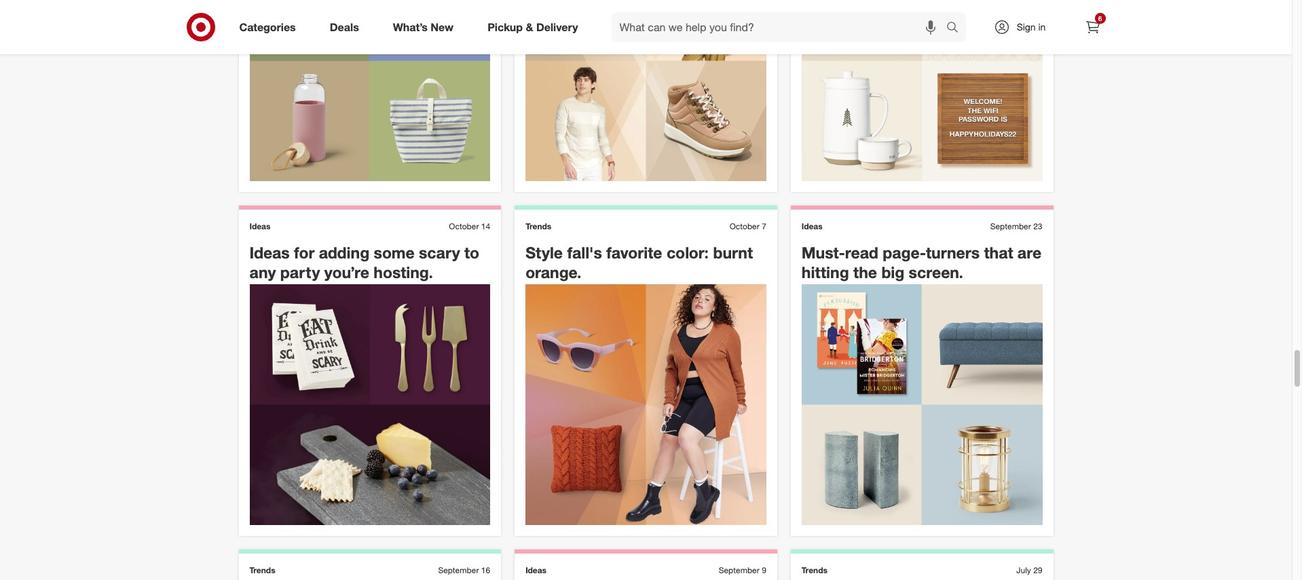 Task type: describe. For each thing, give the bounding box(es) containing it.
october for burnt
[[730, 221, 760, 231]]

sign in link
[[983, 12, 1067, 42]]

september for september 9
[[719, 566, 760, 576]]

must-read page-turners that are hitting the big screen.
[[802, 243, 1042, 282]]

ideas for september 23
[[802, 221, 823, 231]]

6
[[1099, 14, 1103, 22]]

style fall's favorite color: burnt orange. image
[[526, 285, 767, 526]]

ideas for adding some scary to any party you're hosting.
[[250, 243, 480, 282]]

the
[[854, 263, 878, 282]]

must-read page-turners that are hitting the big screen. image
[[802, 285, 1043, 526]]

categories
[[239, 20, 296, 34]]

september for september 23
[[991, 221, 1032, 231]]

7
[[762, 221, 767, 231]]

29
[[1034, 566, 1043, 576]]

color:
[[667, 243, 709, 262]]

scary
[[419, 243, 460, 262]]

october 7
[[730, 221, 767, 231]]

deals link
[[318, 12, 376, 42]]

ideas for september 9
[[526, 566, 547, 576]]

hitting
[[802, 263, 850, 282]]

page-
[[883, 243, 926, 262]]

trends for september 16
[[250, 566, 276, 576]]

all in the details: holiday hosting edition. image
[[802, 0, 1043, 181]]

july
[[1017, 566, 1032, 576]]

what's new link
[[382, 12, 471, 42]]

screen.
[[909, 263, 964, 282]]

read
[[846, 243, 879, 262]]

orange.
[[526, 263, 582, 282]]

to
[[465, 243, 480, 262]]

in
[[1039, 21, 1046, 33]]

categories link
[[228, 12, 313, 42]]

What can we help you find? suggestions appear below search field
[[612, 12, 950, 42]]

that
[[985, 243, 1014, 262]]



Task type: locate. For each thing, give the bounding box(es) containing it.
new
[[431, 20, 454, 34]]

some
[[374, 243, 415, 262]]

16
[[481, 566, 491, 576]]

2 horizontal spatial september
[[991, 221, 1032, 231]]

you're
[[324, 263, 369, 282]]

are
[[1018, 243, 1042, 262]]

search
[[940, 21, 973, 35]]

july 29
[[1017, 566, 1043, 576]]

1 horizontal spatial september
[[719, 566, 760, 576]]

trends for october 7
[[526, 221, 552, 231]]

casual coastal style meets cooler temps. image
[[526, 0, 767, 181]]

9
[[762, 566, 767, 576]]

sign
[[1017, 21, 1036, 33]]

october
[[449, 221, 479, 231], [730, 221, 760, 231]]

september
[[991, 221, 1032, 231], [438, 566, 479, 576], [719, 566, 760, 576]]

&
[[526, 20, 534, 34]]

trends for july 29
[[802, 566, 828, 576]]

ideas for adding some scary to any party you're hosting. image
[[250, 285, 491, 526]]

ideas for october 14
[[250, 221, 271, 231]]

for
[[294, 243, 315, 262]]

1 horizontal spatial trends
[[526, 221, 552, 231]]

turners
[[926, 243, 980, 262]]

trends
[[526, 221, 552, 231], [250, 566, 276, 576], [802, 566, 828, 576]]

september 23
[[991, 221, 1043, 231]]

what's new
[[393, 20, 454, 34]]

fall's
[[567, 243, 602, 262]]

favorite
[[607, 243, 663, 262]]

2 horizontal spatial trends
[[802, 566, 828, 576]]

search button
[[940, 12, 973, 45]]

6 link
[[1078, 12, 1108, 42]]

pickup & delivery link
[[476, 12, 595, 42]]

0 horizontal spatial october
[[449, 221, 479, 231]]

september 9
[[719, 566, 767, 576]]

september 16
[[438, 566, 491, 576]]

deals
[[330, 20, 359, 34]]

october left '7'
[[730, 221, 760, 231]]

must-
[[802, 243, 846, 262]]

september left 16 at the left of the page
[[438, 566, 479, 576]]

0 horizontal spatial trends
[[250, 566, 276, 576]]

what's
[[393, 20, 428, 34]]

2 october from the left
[[730, 221, 760, 231]]

1 horizontal spatial october
[[730, 221, 760, 231]]

january must-haves to fuel your new year image
[[250, 0, 491, 181]]

1 october from the left
[[449, 221, 479, 231]]

october left the "14"
[[449, 221, 479, 231]]

pickup & delivery
[[488, 20, 578, 34]]

burnt
[[713, 243, 753, 262]]

23
[[1034, 221, 1043, 231]]

any
[[250, 263, 276, 282]]

ideas
[[250, 221, 271, 231], [802, 221, 823, 231], [250, 243, 290, 262], [526, 566, 547, 576]]

september left 9
[[719, 566, 760, 576]]

adding
[[319, 243, 370, 262]]

pickup
[[488, 20, 523, 34]]

hosting.
[[374, 263, 433, 282]]

october for scary
[[449, 221, 479, 231]]

ideas inside ideas for adding some scary to any party you're hosting.
[[250, 243, 290, 262]]

delivery
[[537, 20, 578, 34]]

october 14
[[449, 221, 491, 231]]

sign in
[[1017, 21, 1046, 33]]

0 horizontal spatial september
[[438, 566, 479, 576]]

style fall's favorite color: burnt orange.
[[526, 243, 753, 282]]

september left 23
[[991, 221, 1032, 231]]

september for september 16
[[438, 566, 479, 576]]

big
[[882, 263, 905, 282]]

style
[[526, 243, 563, 262]]

14
[[481, 221, 491, 231]]

party
[[280, 263, 320, 282]]



Task type: vqa. For each thing, say whether or not it's contained in the screenshot.
Supplies at the top of the page
no



